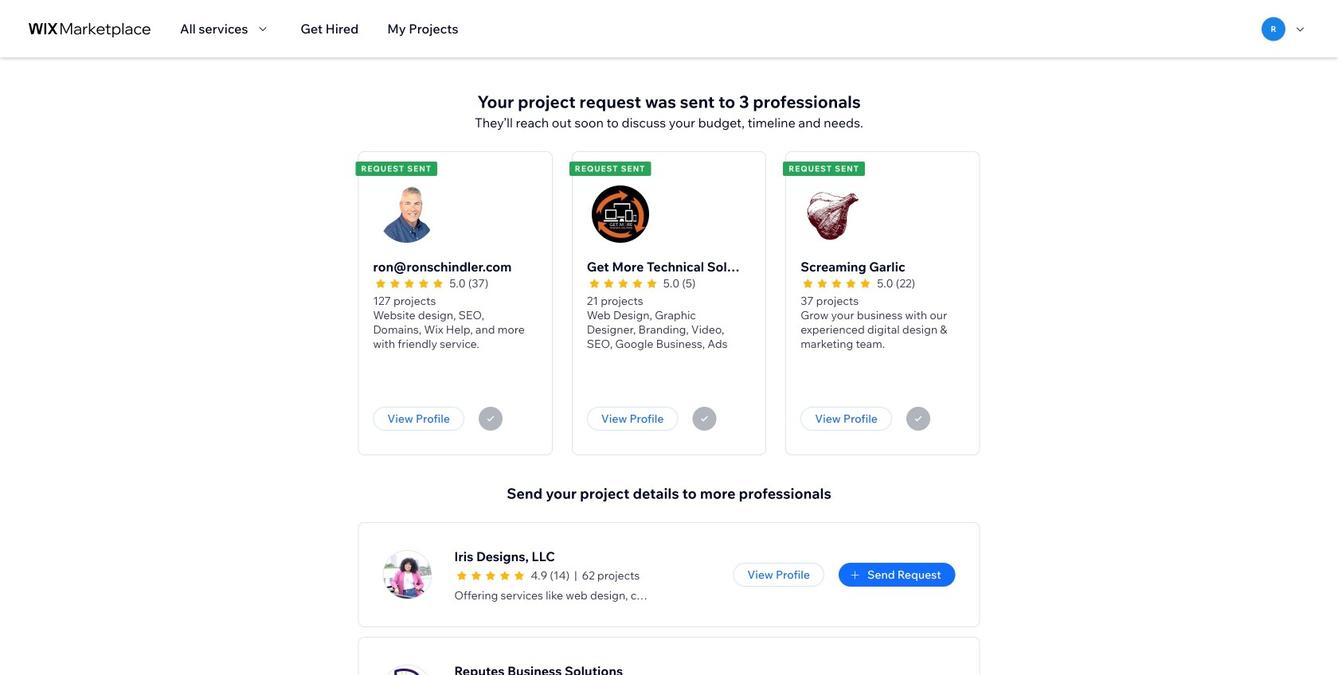 Task type: vqa. For each thing, say whether or not it's contained in the screenshot.
OPTION GROUP associated with ron@ronschindler.com 'IMAGE'
yes



Task type: describe. For each thing, give the bounding box(es) containing it.
option group for ron@ronschindler.com image
[[373, 277, 445, 294]]

get more technical solutions image
[[592, 186, 649, 243]]



Task type: locate. For each thing, give the bounding box(es) containing it.
option group
[[373, 277, 445, 294], [587, 277, 659, 294], [801, 277, 873, 294], [455, 569, 526, 587]]

iris designs, llc image
[[384, 551, 431, 599]]

reputes business solutions image
[[384, 666, 431, 676]]

screaming garlic image
[[806, 186, 863, 243]]

option group for 'screaming garlic' image
[[801, 277, 873, 294]]

option group for get more technical solutions image
[[587, 277, 659, 294]]

ron@ronschindler.com image
[[378, 186, 435, 243]]



